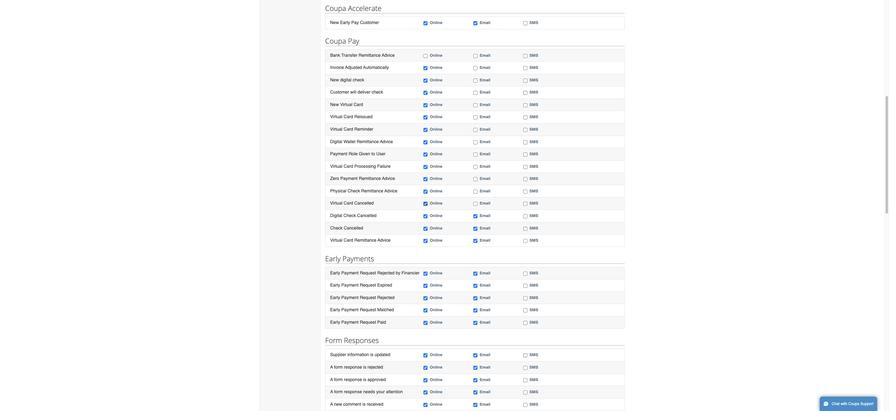 Task type: describe. For each thing, give the bounding box(es) containing it.
support
[[861, 402, 874, 406]]

is for received
[[363, 402, 366, 407]]

response for rejected
[[344, 365, 362, 370]]

paid
[[377, 320, 386, 325]]

form for a form response is approved
[[334, 377, 343, 382]]

online for early payment request rejected
[[430, 296, 443, 300]]

early payment request expired
[[330, 283, 392, 288]]

early payment request rejected by financier
[[330, 271, 420, 276]]

email for virtual card processing failure
[[480, 164, 491, 169]]

remittance for card
[[354, 238, 377, 243]]

advice for digital wallet remittance advice
[[380, 139, 393, 144]]

customer will deliver check
[[330, 90, 383, 95]]

form responses
[[325, 336, 379, 346]]

sms for early payment request rejected
[[530, 296, 538, 300]]

online for physical check remittance advice
[[430, 189, 443, 193]]

card for processing
[[344, 164, 353, 169]]

request for early payment request rejected by financier
[[360, 271, 376, 276]]

new for new digital check
[[330, 77, 339, 82]]

2 vertical spatial check
[[330, 226, 343, 231]]

online for virtual card processing failure
[[430, 164, 443, 169]]

updated
[[375, 353, 390, 358]]

sms for physical check remittance advice
[[530, 189, 538, 193]]

sms for early payment request rejected by financier
[[530, 271, 538, 276]]

virtual card cancelled
[[330, 201, 374, 206]]

virtual card reissued
[[330, 114, 373, 119]]

user
[[376, 151, 386, 156]]

invoice
[[330, 65, 344, 70]]

response for your
[[344, 390, 362, 395]]

new virtual card
[[330, 102, 363, 107]]

remittance for wallet
[[357, 139, 379, 144]]

request for early payment request matched
[[360, 308, 376, 313]]

a for a form response needs your attention
[[330, 390, 333, 395]]

form for a form response is rejected
[[334, 365, 343, 370]]

email for virtual card reminder
[[480, 127, 491, 132]]

email for virtual card reissued
[[480, 115, 491, 119]]

early payment request paid
[[330, 320, 386, 325]]

online for new early pay customer
[[430, 20, 443, 25]]

online for early payment request paid
[[430, 320, 443, 325]]

early payment request rejected
[[330, 295, 395, 300]]

needs
[[363, 390, 375, 395]]

online for new digital check
[[430, 78, 443, 82]]

bank transfer remittance advice
[[330, 53, 395, 58]]

rejected for early payment request rejected
[[377, 295, 395, 300]]

sms for check cancelled
[[530, 226, 538, 231]]

is for rejected
[[363, 365, 366, 370]]

online for check cancelled
[[430, 226, 443, 231]]

virtual for virtual card processing failure
[[330, 164, 343, 169]]

sms for digital wallet remittance advice
[[530, 139, 538, 144]]

early down the 'coupa accelerate'
[[340, 20, 350, 25]]

will
[[350, 90, 356, 95]]

transfer
[[341, 53, 357, 58]]

chat with coupa support
[[832, 402, 874, 406]]

a form response is rejected
[[330, 365, 383, 370]]

online for virtual card reissued
[[430, 115, 443, 119]]

given
[[359, 151, 370, 156]]

email for invoice adjusted automatically
[[480, 65, 491, 70]]

email for bank transfer remittance advice
[[480, 53, 491, 58]]

0 horizontal spatial customer
[[330, 90, 349, 95]]

sms for a form response is approved
[[530, 378, 538, 382]]

payment left role
[[330, 151, 347, 156]]

responses
[[344, 336, 379, 346]]

sms for early payment request expired
[[530, 283, 538, 288]]

sms for virtual card reissued
[[530, 115, 538, 119]]

rejected
[[368, 365, 383, 370]]

role
[[349, 151, 358, 156]]

digital
[[340, 77, 352, 82]]

zero payment remittance advice
[[330, 176, 395, 181]]

coupa for coupa accelerate
[[325, 3, 346, 13]]

coupa pay
[[325, 36, 359, 46]]

virtual card remittance advice
[[330, 238, 391, 243]]

bank
[[330, 53, 340, 58]]

email for early payment request rejected
[[480, 296, 491, 300]]

sms for early payment request matched
[[530, 308, 538, 313]]

sms for a form response is rejected
[[530, 365, 538, 370]]

chat with coupa support button
[[820, 397, 878, 411]]

payment role given to user
[[330, 151, 386, 156]]

approved
[[368, 377, 386, 382]]

payment for early payment request paid
[[341, 320, 359, 325]]

early for early payment request rejected by financier
[[330, 271, 340, 276]]

email for virtual card remittance advice
[[480, 238, 491, 243]]

digital check cancelled
[[330, 213, 377, 218]]

automatically
[[363, 65, 389, 70]]

advice for virtual card remittance advice
[[378, 238, 391, 243]]

early for early payment request matched
[[330, 308, 340, 313]]

online for virtual card remittance advice
[[430, 238, 443, 243]]

coupa accelerate
[[325, 3, 382, 13]]

online for customer will deliver check
[[430, 90, 443, 95]]

a new comment is received
[[330, 402, 383, 407]]

online for virtual card cancelled
[[430, 201, 443, 206]]

new digital check
[[330, 77, 364, 82]]

email for new early pay customer
[[480, 20, 491, 25]]

sms for bank transfer remittance advice
[[530, 53, 538, 58]]

email for new digital check
[[480, 78, 491, 82]]

comment
[[343, 402, 361, 407]]

new early pay customer
[[330, 20, 379, 25]]

wallet
[[344, 139, 356, 144]]

email for zero payment remittance advice
[[480, 176, 491, 181]]

your
[[376, 390, 385, 395]]

a form response is approved
[[330, 377, 386, 382]]

email for customer will deliver check
[[480, 90, 491, 95]]

attention
[[386, 390, 403, 395]]

digital for digital wallet remittance advice
[[330, 139, 342, 144]]

card for cancelled
[[344, 201, 353, 206]]

email for check cancelled
[[480, 226, 491, 231]]

online for early payment request expired
[[430, 283, 443, 288]]

online for early payment request matched
[[430, 308, 443, 313]]

chat
[[832, 402, 840, 406]]

processing
[[354, 164, 376, 169]]

sms for supplier information is updated
[[530, 353, 538, 358]]

payment for early payment request matched
[[341, 308, 359, 313]]

a for a new comment is received
[[330, 402, 333, 407]]

early for early payments
[[325, 254, 341, 264]]

0 vertical spatial check
[[353, 77, 364, 82]]

reissued
[[354, 114, 373, 119]]

advice for zero payment remittance advice
[[382, 176, 395, 181]]

1 vertical spatial pay
[[348, 36, 359, 46]]

sms for digital check cancelled
[[530, 213, 538, 218]]



Task type: vqa. For each thing, say whether or not it's contained in the screenshot.
"Setup"
no



Task type: locate. For each thing, give the bounding box(es) containing it.
27 sms from the top
[[530, 402, 538, 407]]

response down a form response is rejected
[[344, 377, 362, 382]]

1 vertical spatial customer
[[330, 90, 349, 95]]

check down virtual card cancelled
[[344, 213, 356, 218]]

online for digital check cancelled
[[430, 213, 443, 218]]

27 online from the top
[[430, 402, 443, 407]]

2 online from the top
[[430, 53, 443, 58]]

2 new from the top
[[330, 77, 339, 82]]

1 horizontal spatial customer
[[360, 20, 379, 25]]

14 sms from the top
[[530, 201, 538, 206]]

early up the form
[[330, 320, 340, 325]]

is left updated
[[370, 353, 373, 358]]

2 email from the top
[[480, 53, 491, 58]]

0 vertical spatial response
[[344, 365, 362, 370]]

0 vertical spatial digital
[[330, 139, 342, 144]]

remittance up given
[[357, 139, 379, 144]]

0 vertical spatial rejected
[[377, 271, 395, 276]]

1 horizontal spatial check
[[372, 90, 383, 95]]

online for payment role given to user
[[430, 152, 443, 156]]

19 sms from the top
[[530, 283, 538, 288]]

email for new virtual card
[[480, 102, 491, 107]]

1 digital from the top
[[330, 139, 342, 144]]

1 request from the top
[[360, 271, 376, 276]]

pay down the 'coupa accelerate'
[[351, 20, 359, 25]]

early down early payments
[[330, 271, 340, 276]]

email for early payment request paid
[[480, 320, 491, 325]]

1 vertical spatial cancelled
[[357, 213, 377, 218]]

email for digital check cancelled
[[480, 213, 491, 218]]

online for supplier information is updated
[[430, 353, 443, 358]]

pay
[[351, 20, 359, 25], [348, 36, 359, 46]]

11 email from the top
[[480, 164, 491, 169]]

remittance for payment
[[359, 176, 381, 181]]

early left payments
[[325, 254, 341, 264]]

0 vertical spatial cancelled
[[354, 201, 374, 206]]

8 sms from the top
[[530, 127, 538, 132]]

21 online from the top
[[430, 308, 443, 313]]

10 email from the top
[[480, 152, 491, 156]]

26 sms from the top
[[530, 390, 538, 395]]

5 request from the top
[[360, 320, 376, 325]]

email for a new comment is received
[[480, 402, 491, 407]]

23 email from the top
[[480, 353, 491, 358]]

request for early payment request expired
[[360, 283, 376, 288]]

supplier information is updated
[[330, 353, 390, 358]]

digital wallet remittance advice
[[330, 139, 393, 144]]

deliver
[[358, 90, 371, 95]]

with
[[841, 402, 848, 406]]

3 a from the top
[[330, 390, 333, 395]]

digital for digital check cancelled
[[330, 213, 342, 218]]

7 sms from the top
[[530, 115, 538, 119]]

4 online from the top
[[430, 78, 443, 82]]

payment for early payment request expired
[[341, 283, 359, 288]]

online for a form response needs your attention
[[430, 390, 443, 395]]

6 online from the top
[[430, 102, 443, 107]]

check
[[348, 188, 360, 193], [344, 213, 356, 218], [330, 226, 343, 231]]

11 sms from the top
[[530, 164, 538, 169]]

virtual for virtual card reissued
[[330, 114, 343, 119]]

2 request from the top
[[360, 283, 376, 288]]

online for bank transfer remittance advice
[[430, 53, 443, 58]]

24 email from the top
[[480, 365, 491, 370]]

8 online from the top
[[430, 127, 443, 132]]

2 a from the top
[[330, 377, 333, 382]]

form
[[334, 365, 343, 370], [334, 377, 343, 382], [334, 390, 343, 395]]

coupa inside button
[[849, 402, 860, 406]]

10 online from the top
[[430, 152, 443, 156]]

sms
[[530, 20, 538, 25], [530, 53, 538, 58], [530, 65, 538, 70], [530, 78, 538, 82], [530, 90, 538, 95], [530, 102, 538, 107], [530, 115, 538, 119], [530, 127, 538, 132], [530, 139, 538, 144], [530, 152, 538, 156], [530, 164, 538, 169], [530, 176, 538, 181], [530, 189, 538, 193], [530, 201, 538, 206], [530, 213, 538, 218], [530, 226, 538, 231], [530, 238, 538, 243], [530, 271, 538, 276], [530, 283, 538, 288], [530, 296, 538, 300], [530, 308, 538, 313], [530, 320, 538, 325], [530, 353, 538, 358], [530, 365, 538, 370], [530, 378, 538, 382], [530, 390, 538, 395], [530, 402, 538, 407]]

2 sms from the top
[[530, 53, 538, 58]]

22 online from the top
[[430, 320, 443, 325]]

3 sms from the top
[[530, 65, 538, 70]]

1 vertical spatial digital
[[330, 213, 342, 218]]

25 email from the top
[[480, 378, 491, 382]]

0 vertical spatial coupa
[[325, 3, 346, 13]]

virtual card processing failure
[[330, 164, 391, 169]]

matched
[[377, 308, 394, 313]]

email for early payment request expired
[[480, 283, 491, 288]]

3 response from the top
[[344, 390, 362, 395]]

payment down early payments
[[341, 271, 359, 276]]

17 online from the top
[[430, 238, 443, 243]]

0 vertical spatial check
[[348, 188, 360, 193]]

new
[[334, 402, 342, 407]]

online for new virtual card
[[430, 102, 443, 107]]

payment down "early payment request matched"
[[341, 320, 359, 325]]

sms for a form response needs your attention
[[530, 390, 538, 395]]

early for early payment request paid
[[330, 320, 340, 325]]

virtual down the check cancelled
[[330, 238, 343, 243]]

27 email from the top
[[480, 402, 491, 407]]

None checkbox
[[424, 21, 428, 25], [474, 21, 478, 25], [523, 21, 527, 25], [474, 54, 478, 58], [523, 54, 527, 58], [474, 66, 478, 70], [523, 66, 527, 70], [424, 79, 428, 83], [474, 79, 478, 83], [523, 79, 527, 83], [523, 91, 527, 95], [474, 103, 478, 107], [523, 103, 527, 107], [424, 116, 428, 120], [474, 116, 478, 120], [424, 128, 428, 132], [474, 128, 478, 132], [424, 140, 428, 144], [474, 140, 478, 144], [523, 140, 527, 144], [424, 165, 428, 169], [474, 165, 478, 169], [424, 177, 428, 181], [474, 177, 478, 181], [424, 190, 428, 194], [474, 202, 478, 206], [424, 214, 428, 218], [474, 214, 478, 218], [523, 214, 527, 218], [424, 227, 428, 231], [424, 239, 428, 243], [523, 284, 527, 288], [474, 296, 478, 301], [424, 309, 428, 313], [424, 321, 428, 325], [474, 321, 478, 325], [523, 321, 527, 325], [474, 354, 478, 358], [474, 366, 478, 370], [523, 366, 527, 370], [424, 378, 428, 383], [474, 378, 478, 383], [523, 391, 527, 395], [424, 403, 428, 407], [523, 403, 527, 407], [424, 21, 428, 25], [474, 21, 478, 25], [523, 21, 527, 25], [474, 54, 478, 58], [523, 54, 527, 58], [474, 66, 478, 70], [523, 66, 527, 70], [424, 79, 428, 83], [474, 79, 478, 83], [523, 79, 527, 83], [523, 91, 527, 95], [474, 103, 478, 107], [523, 103, 527, 107], [424, 116, 428, 120], [474, 116, 478, 120], [424, 128, 428, 132], [474, 128, 478, 132], [424, 140, 428, 144], [474, 140, 478, 144], [523, 140, 527, 144], [424, 165, 428, 169], [474, 165, 478, 169], [424, 177, 428, 181], [474, 177, 478, 181], [424, 190, 428, 194], [474, 202, 478, 206], [424, 214, 428, 218], [474, 214, 478, 218], [523, 214, 527, 218], [424, 227, 428, 231], [424, 239, 428, 243], [523, 284, 527, 288], [474, 296, 478, 301], [424, 309, 428, 313], [424, 321, 428, 325], [474, 321, 478, 325], [523, 321, 527, 325], [474, 354, 478, 358], [474, 366, 478, 370], [523, 366, 527, 370], [424, 378, 428, 383], [474, 378, 478, 383], [523, 391, 527, 395], [424, 403, 428, 407], [523, 403, 527, 407]]

early for early payment request expired
[[330, 283, 340, 288]]

None checkbox
[[424, 54, 428, 58], [424, 66, 428, 70], [424, 91, 428, 95], [474, 91, 478, 95], [424, 103, 428, 107], [523, 116, 527, 120], [523, 128, 527, 132], [424, 153, 428, 157], [474, 153, 478, 157], [523, 153, 527, 157], [523, 165, 527, 169], [523, 177, 527, 181], [474, 190, 478, 194], [523, 190, 527, 194], [424, 202, 428, 206], [523, 202, 527, 206], [474, 227, 478, 231], [523, 227, 527, 231], [474, 239, 478, 243], [523, 239, 527, 243], [424, 272, 428, 276], [474, 272, 478, 276], [523, 272, 527, 276], [424, 284, 428, 288], [474, 284, 478, 288], [424, 296, 428, 301], [523, 296, 527, 301], [474, 309, 478, 313], [523, 309, 527, 313], [424, 354, 428, 358], [523, 354, 527, 358], [424, 366, 428, 370], [523, 378, 527, 383], [424, 391, 428, 395], [474, 391, 478, 395], [474, 403, 478, 407], [424, 54, 428, 58], [424, 66, 428, 70], [424, 91, 428, 95], [474, 91, 478, 95], [424, 103, 428, 107], [523, 116, 527, 120], [523, 128, 527, 132], [424, 153, 428, 157], [474, 153, 478, 157], [523, 153, 527, 157], [523, 165, 527, 169], [523, 177, 527, 181], [474, 190, 478, 194], [523, 190, 527, 194], [424, 202, 428, 206], [523, 202, 527, 206], [474, 227, 478, 231], [523, 227, 527, 231], [474, 239, 478, 243], [523, 239, 527, 243], [424, 272, 428, 276], [474, 272, 478, 276], [523, 272, 527, 276], [424, 284, 428, 288], [474, 284, 478, 288], [424, 296, 428, 301], [523, 296, 527, 301], [474, 309, 478, 313], [523, 309, 527, 313], [424, 354, 428, 358], [523, 354, 527, 358], [424, 366, 428, 370], [523, 378, 527, 383], [424, 391, 428, 395], [474, 391, 478, 395], [474, 403, 478, 407]]

new up "virtual card reissued" at top left
[[330, 102, 339, 107]]

25 sms from the top
[[530, 378, 538, 382]]

early payment request matched
[[330, 308, 394, 313]]

is
[[370, 353, 373, 358], [363, 365, 366, 370], [363, 377, 366, 382], [363, 402, 366, 407]]

12 sms from the top
[[530, 176, 538, 181]]

virtual down "virtual card reissued" at top left
[[330, 127, 343, 132]]

online for invoice adjusted automatically
[[430, 65, 443, 70]]

19 online from the top
[[430, 283, 443, 288]]

email for physical check remittance advice
[[480, 189, 491, 193]]

2 vertical spatial form
[[334, 390, 343, 395]]

early
[[340, 20, 350, 25], [325, 254, 341, 264], [330, 271, 340, 276], [330, 283, 340, 288], [330, 295, 340, 300], [330, 308, 340, 313], [330, 320, 340, 325]]

7 online from the top
[[430, 115, 443, 119]]

invoice adjusted automatically
[[330, 65, 389, 70]]

check down invoice adjusted automatically
[[353, 77, 364, 82]]

remittance
[[359, 53, 381, 58], [357, 139, 379, 144], [359, 176, 381, 181], [361, 188, 383, 193], [354, 238, 377, 243]]

cancelled
[[354, 201, 374, 206], [357, 213, 377, 218], [344, 226, 363, 231]]

remittance for check
[[361, 188, 383, 193]]

customer
[[360, 20, 379, 25], [330, 90, 349, 95]]

13 sms from the top
[[530, 189, 538, 193]]

0 horizontal spatial check
[[353, 77, 364, 82]]

9 sms from the top
[[530, 139, 538, 144]]

payment for early payment request rejected
[[341, 295, 359, 300]]

payment up early payment request paid
[[341, 308, 359, 313]]

9 email from the top
[[480, 139, 491, 144]]

rejected for early payment request rejected by financier
[[377, 271, 395, 276]]

card down customer will deliver check
[[354, 102, 363, 107]]

1 form from the top
[[334, 365, 343, 370]]

15 online from the top
[[430, 213, 443, 218]]

new
[[330, 20, 339, 25], [330, 77, 339, 82], [330, 102, 339, 107]]

received
[[367, 402, 383, 407]]

1 online from the top
[[430, 20, 443, 25]]

request
[[360, 271, 376, 276], [360, 283, 376, 288], [360, 295, 376, 300], [360, 308, 376, 313], [360, 320, 376, 325]]

card down new virtual card
[[344, 114, 353, 119]]

check for physical
[[348, 188, 360, 193]]

cancelled for digital check cancelled
[[357, 213, 377, 218]]

virtual
[[340, 102, 353, 107], [330, 114, 343, 119], [330, 127, 343, 132], [330, 164, 343, 169], [330, 201, 343, 206], [330, 238, 343, 243]]

5 sms from the top
[[530, 90, 538, 95]]

payment for zero payment remittance advice
[[340, 176, 358, 181]]

0 vertical spatial customer
[[360, 20, 379, 25]]

18 email from the top
[[480, 271, 491, 276]]

payment right zero
[[340, 176, 358, 181]]

20 sms from the top
[[530, 296, 538, 300]]

remittance up payments
[[354, 238, 377, 243]]

virtual card reminder
[[330, 127, 373, 132]]

check for digital
[[344, 213, 356, 218]]

check down digital check cancelled
[[330, 226, 343, 231]]

zero
[[330, 176, 339, 181]]

19 email from the top
[[480, 283, 491, 288]]

card up wallet
[[344, 127, 353, 132]]

is left rejected
[[363, 365, 366, 370]]

4 sms from the top
[[530, 78, 538, 82]]

13 online from the top
[[430, 189, 443, 193]]

request up early payment request rejected
[[360, 283, 376, 288]]

16 sms from the top
[[530, 226, 538, 231]]

4 a from the top
[[330, 402, 333, 407]]

0 vertical spatial pay
[[351, 20, 359, 25]]

2 vertical spatial response
[[344, 390, 362, 395]]

coupa up bank
[[325, 36, 346, 46]]

4 email from the top
[[480, 78, 491, 82]]

2 digital from the top
[[330, 213, 342, 218]]

failure
[[377, 164, 391, 169]]

check up virtual card cancelled
[[348, 188, 360, 193]]

remittance up automatically
[[359, 53, 381, 58]]

3 request from the top
[[360, 295, 376, 300]]

11 online from the top
[[430, 164, 443, 169]]

sms for payment role given to user
[[530, 152, 538, 156]]

form
[[325, 336, 342, 346]]

cancelled down physical check remittance advice at the top left of page
[[354, 201, 374, 206]]

response for approved
[[344, 377, 362, 382]]

21 sms from the top
[[530, 308, 538, 313]]

a for a form response is rejected
[[330, 365, 333, 370]]

1 vertical spatial rejected
[[377, 295, 395, 300]]

virtual up zero
[[330, 164, 343, 169]]

cancelled down digital check cancelled
[[344, 226, 363, 231]]

early down early payment request expired
[[330, 295, 340, 300]]

a form response needs your attention
[[330, 390, 403, 395]]

adjusted
[[345, 65, 362, 70]]

card
[[354, 102, 363, 107], [344, 114, 353, 119], [344, 127, 353, 132], [344, 164, 353, 169], [344, 201, 353, 206], [344, 238, 353, 243]]

pay up transfer
[[348, 36, 359, 46]]

0 vertical spatial form
[[334, 365, 343, 370]]

sms for virtual card remittance advice
[[530, 238, 538, 243]]

6 email from the top
[[480, 102, 491, 107]]

3 online from the top
[[430, 65, 443, 70]]

1 new from the top
[[330, 20, 339, 25]]

form down supplier
[[334, 365, 343, 370]]

sms for virtual card reminder
[[530, 127, 538, 132]]

1 sms from the top
[[530, 20, 538, 25]]

response up a form response is approved
[[344, 365, 362, 370]]

16 email from the top
[[480, 226, 491, 231]]

sms for virtual card processing failure
[[530, 164, 538, 169]]

23 online from the top
[[430, 353, 443, 358]]

remittance for transfer
[[359, 53, 381, 58]]

email for payment role given to user
[[480, 152, 491, 156]]

0 vertical spatial new
[[330, 20, 339, 25]]

2 vertical spatial coupa
[[849, 402, 860, 406]]

rejected up matched
[[377, 295, 395, 300]]

is left approved
[[363, 377, 366, 382]]

response
[[344, 365, 362, 370], [344, 377, 362, 382], [344, 390, 362, 395]]

1 vertical spatial response
[[344, 377, 362, 382]]

sms for new digital check
[[530, 78, 538, 82]]

7 email from the top
[[480, 115, 491, 119]]

card for remittance
[[344, 238, 353, 243]]

customer left will
[[330, 90, 349, 95]]

3 form from the top
[[334, 390, 343, 395]]

digital left wallet
[[330, 139, 342, 144]]

card for reminder
[[344, 127, 353, 132]]

accelerate
[[348, 3, 382, 13]]

request down early payment request rejected
[[360, 308, 376, 313]]

early up early payment request rejected
[[330, 283, 340, 288]]

form down a form response is rejected
[[334, 377, 343, 382]]

physical
[[330, 188, 347, 193]]

sms for early payment request paid
[[530, 320, 538, 325]]

16 online from the top
[[430, 226, 443, 231]]

advice
[[382, 53, 395, 58], [380, 139, 393, 144], [382, 176, 395, 181], [385, 188, 398, 193], [378, 238, 391, 243]]

email for a form response needs your attention
[[480, 390, 491, 395]]

2 vertical spatial new
[[330, 102, 339, 107]]

virtual for virtual card cancelled
[[330, 201, 343, 206]]

coupa up new early pay customer
[[325, 3, 346, 13]]

1 vertical spatial coupa
[[325, 36, 346, 46]]

8 email from the top
[[480, 127, 491, 132]]

email
[[480, 20, 491, 25], [480, 53, 491, 58], [480, 65, 491, 70], [480, 78, 491, 82], [480, 90, 491, 95], [480, 102, 491, 107], [480, 115, 491, 119], [480, 127, 491, 132], [480, 139, 491, 144], [480, 152, 491, 156], [480, 164, 491, 169], [480, 176, 491, 181], [480, 189, 491, 193], [480, 201, 491, 206], [480, 213, 491, 218], [480, 226, 491, 231], [480, 238, 491, 243], [480, 271, 491, 276], [480, 283, 491, 288], [480, 296, 491, 300], [480, 308, 491, 313], [480, 320, 491, 325], [480, 353, 491, 358], [480, 365, 491, 370], [480, 378, 491, 382], [480, 390, 491, 395], [480, 402, 491, 407]]

1 rejected from the top
[[377, 271, 395, 276]]

1 email from the top
[[480, 20, 491, 25]]

20 email from the top
[[480, 296, 491, 300]]

advice for bank transfer remittance advice
[[382, 53, 395, 58]]

9 online from the top
[[430, 139, 443, 144]]

coupa for coupa pay
[[325, 36, 346, 46]]

new for new early pay customer
[[330, 20, 339, 25]]

5 email from the top
[[480, 90, 491, 95]]

3 new from the top
[[330, 102, 339, 107]]

card up digital check cancelled
[[344, 201, 353, 206]]

payment
[[330, 151, 347, 156], [340, 176, 358, 181], [341, 271, 359, 276], [341, 283, 359, 288], [341, 295, 359, 300], [341, 308, 359, 313], [341, 320, 359, 325]]

12 online from the top
[[430, 176, 443, 181]]

reminder
[[354, 127, 373, 132]]

card down role
[[344, 164, 353, 169]]

coupa
[[325, 3, 346, 13], [325, 36, 346, 46], [849, 402, 860, 406]]

online
[[430, 20, 443, 25], [430, 53, 443, 58], [430, 65, 443, 70], [430, 78, 443, 82], [430, 90, 443, 95], [430, 102, 443, 107], [430, 115, 443, 119], [430, 127, 443, 132], [430, 139, 443, 144], [430, 152, 443, 156], [430, 164, 443, 169], [430, 176, 443, 181], [430, 189, 443, 193], [430, 201, 443, 206], [430, 213, 443, 218], [430, 226, 443, 231], [430, 238, 443, 243], [430, 271, 443, 276], [430, 283, 443, 288], [430, 296, 443, 300], [430, 308, 443, 313], [430, 320, 443, 325], [430, 353, 443, 358], [430, 365, 443, 370], [430, 378, 443, 382], [430, 390, 443, 395], [430, 402, 443, 407]]

payments
[[343, 254, 374, 264]]

rejected
[[377, 271, 395, 276], [377, 295, 395, 300]]

18 sms from the top
[[530, 271, 538, 276]]

request for early payment request paid
[[360, 320, 376, 325]]

request down "early payment request matched"
[[360, 320, 376, 325]]

is for approved
[[363, 377, 366, 382]]

14 email from the top
[[480, 201, 491, 206]]

4 request from the top
[[360, 308, 376, 313]]

sms for customer will deliver check
[[530, 90, 538, 95]]

1 a from the top
[[330, 365, 333, 370]]

a for a form response is approved
[[330, 377, 333, 382]]

physical check remittance advice
[[330, 188, 398, 193]]

payment up early payment request rejected
[[341, 283, 359, 288]]

early payments
[[325, 254, 374, 264]]

10 sms from the top
[[530, 152, 538, 156]]

24 online from the top
[[430, 365, 443, 370]]

payment for early payment request rejected by financier
[[341, 271, 359, 276]]

rejected left by
[[377, 271, 395, 276]]

14 online from the top
[[430, 201, 443, 206]]

card down the check cancelled
[[344, 238, 353, 243]]

new up coupa pay
[[330, 20, 339, 25]]

13 email from the top
[[480, 189, 491, 193]]

17 sms from the top
[[530, 238, 538, 243]]

digital
[[330, 139, 342, 144], [330, 213, 342, 218]]

online for a form response is rejected
[[430, 365, 443, 370]]

online for early payment request rejected by financier
[[430, 271, 443, 276]]

26 email from the top
[[480, 390, 491, 395]]

payment down early payment request expired
[[341, 295, 359, 300]]

request for early payment request rejected
[[360, 295, 376, 300]]

check right deliver
[[372, 90, 383, 95]]

5 online from the top
[[430, 90, 443, 95]]

2 vertical spatial cancelled
[[344, 226, 363, 231]]

22 sms from the top
[[530, 320, 538, 325]]

15 sms from the top
[[530, 213, 538, 218]]

22 email from the top
[[480, 320, 491, 325]]

request up early payment request expired
[[360, 271, 376, 276]]

sms for invoice adjusted automatically
[[530, 65, 538, 70]]

24 sms from the top
[[530, 365, 538, 370]]

remittance down zero payment remittance advice
[[361, 188, 383, 193]]

response up comment
[[344, 390, 362, 395]]

new left 'digital'
[[330, 77, 339, 82]]

a
[[330, 365, 333, 370], [330, 377, 333, 382], [330, 390, 333, 395], [330, 402, 333, 407]]

2 form from the top
[[334, 377, 343, 382]]

remittance down processing on the left of page
[[359, 176, 381, 181]]

supplier
[[330, 353, 346, 358]]

sms for new virtual card
[[530, 102, 538, 107]]

virtual for virtual card reminder
[[330, 127, 343, 132]]

23 sms from the top
[[530, 353, 538, 358]]

expired
[[377, 283, 392, 288]]

virtual down physical
[[330, 201, 343, 206]]

customer down accelerate
[[360, 20, 379, 25]]

cancelled down virtual card cancelled
[[357, 213, 377, 218]]

3 email from the top
[[480, 65, 491, 70]]

sms for a new comment is received
[[530, 402, 538, 407]]

1 response from the top
[[344, 365, 362, 370]]

1 vertical spatial check
[[344, 213, 356, 218]]

to
[[372, 151, 375, 156]]

26 online from the top
[[430, 390, 443, 395]]

digital up the check cancelled
[[330, 213, 342, 218]]

17 email from the top
[[480, 238, 491, 243]]

check
[[353, 77, 364, 82], [372, 90, 383, 95]]

6 sms from the top
[[530, 102, 538, 107]]

information
[[347, 353, 369, 358]]

by
[[396, 271, 400, 276]]

check cancelled
[[330, 226, 363, 231]]

1 vertical spatial new
[[330, 77, 339, 82]]

21 email from the top
[[480, 308, 491, 313]]

12 email from the top
[[480, 176, 491, 181]]

1 vertical spatial form
[[334, 377, 343, 382]]

virtual for virtual card remittance advice
[[330, 238, 343, 243]]

25 online from the top
[[430, 378, 443, 382]]

virtual down new virtual card
[[330, 114, 343, 119]]

virtual up "virtual card reissued" at top left
[[340, 102, 353, 107]]

request up "early payment request matched"
[[360, 295, 376, 300]]

1 vertical spatial check
[[372, 90, 383, 95]]

new for new virtual card
[[330, 102, 339, 107]]

18 online from the top
[[430, 271, 443, 276]]

email for virtual card cancelled
[[480, 201, 491, 206]]

online for virtual card reminder
[[430, 127, 443, 132]]

20 online from the top
[[430, 296, 443, 300]]

financier
[[402, 271, 420, 276]]

email for supplier information is updated
[[480, 353, 491, 358]]

is left received
[[363, 402, 366, 407]]

early up early payment request paid
[[330, 308, 340, 313]]

coupa right with
[[849, 402, 860, 406]]

online for a new comment is received
[[430, 402, 443, 407]]

form up new
[[334, 390, 343, 395]]



